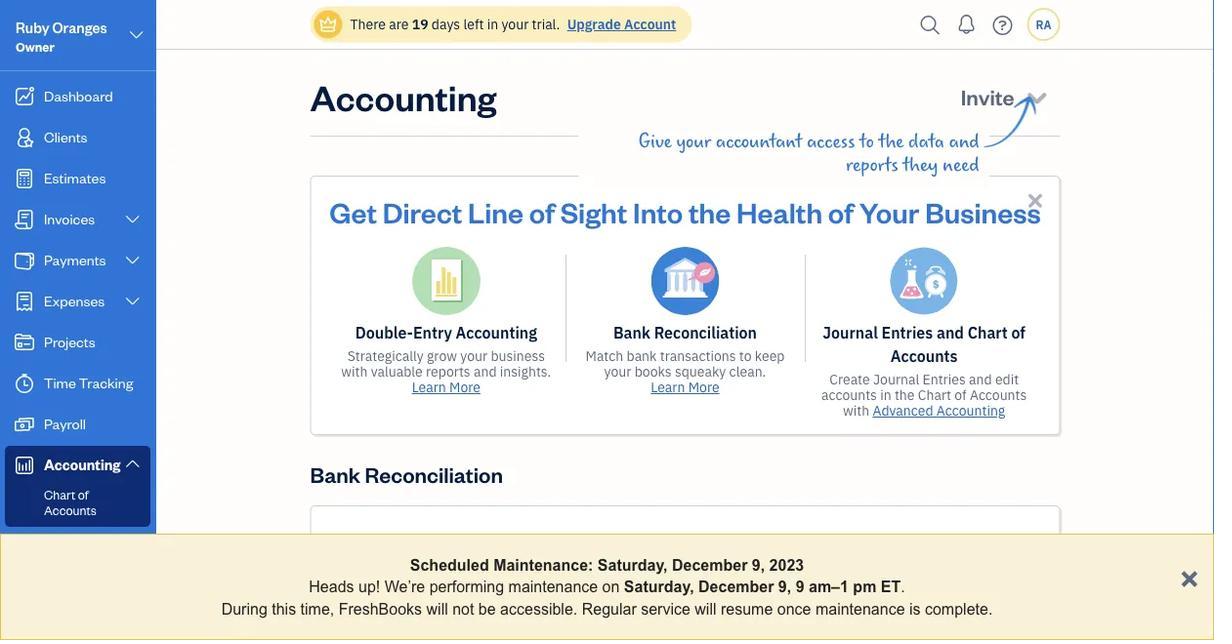 Task type: vqa. For each thing, say whether or not it's contained in the screenshot.
2nd chevron large down image from the bottom
yes



Task type: describe. For each thing, give the bounding box(es) containing it.
money image
[[13, 415, 36, 435]]

squeaky
[[675, 363, 726, 381]]

ruby oranges owner
[[16, 18, 107, 55]]

expenses
[[719, 638, 786, 641]]

payroll
[[44, 415, 86, 433]]

connect your bank account to automatically import transactions. match them with income and expenses tracked in freshbooks to ke
[[687, 591, 1004, 641]]

up!
[[358, 579, 380, 596]]

income
[[953, 615, 1004, 635]]

0 horizontal spatial maintenance
[[508, 579, 598, 596]]

they
[[903, 154, 938, 176]]

bank inside bank reconciliation match bank transactions to keep your books squeaky clean. learn more
[[627, 347, 657, 365]]

search image
[[915, 10, 946, 40]]

accounting inside double-entry accounting strategically grow your business with valuable reports and insights. learn more
[[456, 323, 537, 343]]

accounting link
[[5, 446, 151, 483]]

match inside connect your bank account to automatically import transactions. match them with income and expenses tracked in freshbooks to ke
[[832, 615, 875, 635]]

expenses link
[[5, 282, 150, 321]]

projects
[[44, 333, 95, 351]]

service
[[641, 601, 690, 618]]

there
[[350, 15, 386, 33]]

0 horizontal spatial your
[[731, 552, 776, 580]]

reconciliation for bank reconciliation match bank transactions to keep your books squeaky clean. learn more
[[654, 323, 757, 343]]

with inside connect your bank account to automatically import transactions. match them with income and expenses tracked in freshbooks to ke
[[919, 615, 949, 635]]

1 vertical spatial december
[[698, 579, 774, 596]]

freshbooks inside connect your bank account to automatically import transactions. match them with income and expenses tracked in freshbooks to ke
[[863, 638, 946, 641]]

chevron large down image for invoices
[[124, 212, 142, 228]]

accounts inside main element
[[44, 503, 96, 519]]

sight
[[560, 193, 627, 230]]

pm
[[853, 579, 876, 596]]

learn inside bank reconciliation match bank transactions to keep your books squeaky clean. learn more
[[651, 378, 685, 397]]

accountant
[[716, 131, 802, 152]]

expenses
[[44, 292, 105, 310]]

the inside create journal entries and edit accounts in the chart of accounts with
[[895, 386, 915, 404]]

double-entry accounting strategically grow your business with valuable reports and insights. learn more
[[341, 323, 551, 397]]

edit
[[995, 371, 1019, 389]]

the inside give your accountant access to the data and reports they need
[[879, 131, 904, 152]]

connect
[[692, 591, 750, 612]]

keep
[[755, 347, 785, 365]]

strategically
[[347, 347, 424, 365]]

×
[[1180, 559, 1198, 595]]

report image
[[13, 539, 36, 559]]

advanced
[[873, 402, 933, 420]]

chart inside create journal entries and edit accounts in the chart of accounts with
[[918, 386, 951, 404]]

dashboard link
[[5, 77, 150, 116]]

is
[[909, 601, 921, 618]]

books
[[635, 363, 672, 381]]

maintenance:
[[493, 557, 593, 574]]

in left tip
[[845, 552, 862, 580]]

2 will from the left
[[695, 601, 716, 618]]

bank inside connect your bank account to automatically import transactions. match them with income and expenses tracked in freshbooks to ke
[[788, 591, 823, 612]]

valuable
[[371, 363, 423, 381]]

× dialog
[[0, 534, 1214, 641]]

chart inside chart of accounts
[[44, 487, 75, 503]]

chart of accounts
[[44, 487, 96, 519]]

entries inside journal entries and chart of accounts
[[882, 323, 933, 343]]

19
[[412, 15, 428, 33]]

heads
[[309, 579, 354, 596]]

clean.
[[729, 363, 766, 381]]

need
[[943, 154, 979, 176]]

get
[[329, 193, 377, 230]]

estimates
[[44, 168, 106, 187]]

estimates link
[[5, 159, 150, 198]]

journal entries and chart of accounts image
[[890, 247, 958, 315]]

in right "left" at left
[[487, 15, 498, 33]]

in inside create journal entries and edit accounts in the chart of accounts with
[[880, 386, 891, 404]]

regular
[[582, 601, 637, 618]]

to left .
[[886, 591, 900, 612]]

journal inside create journal entries and edit accounts in the chart of accounts with
[[873, 371, 919, 389]]

left
[[463, 15, 484, 33]]

match inside bank reconciliation match bank transactions to keep your books squeaky clean. learn more
[[586, 347, 623, 365]]

of right health
[[828, 193, 854, 230]]

invoices
[[44, 210, 95, 228]]

payments link
[[5, 241, 150, 280]]

shape
[[945, 552, 1007, 580]]

journal entries and chart of accounts
[[823, 323, 1026, 367]]

chevrondown image
[[1024, 83, 1051, 110]]

to inside bank reconciliation match bank transactions to keep your books squeaky clean. learn more
[[739, 347, 752, 365]]

entries inside create journal entries and edit accounts in the chart of accounts with
[[923, 371, 966, 389]]

invite button
[[951, 73, 1060, 120]]

there are 19 days left in your trial. upgrade account
[[350, 15, 676, 33]]

chart of accounts link
[[9, 483, 147, 523]]

accessible.
[[500, 601, 578, 618]]

to inside give your accountant access to the data and reports they need
[[860, 131, 874, 152]]

oranges
[[52, 18, 107, 37]]

crown image
[[318, 14, 338, 35]]

business
[[491, 347, 545, 365]]

advanced accounting
[[873, 402, 1005, 420]]

direct
[[383, 193, 462, 230]]

time,
[[300, 601, 334, 618]]

projects link
[[5, 323, 150, 362]]

upgrade
[[567, 15, 621, 33]]

with inside double-entry accounting strategically grow your business with valuable reports and insights. learn more
[[341, 363, 368, 381]]

1 will from the left
[[426, 601, 448, 618]]

1 vertical spatial maintenance
[[816, 601, 905, 618]]

into
[[633, 193, 683, 230]]

bank reconciliation
[[310, 461, 503, 488]]

performing
[[429, 579, 504, 596]]

et
[[881, 579, 901, 596]]

data
[[908, 131, 944, 152]]

owner
[[16, 39, 54, 55]]

× button
[[1180, 559, 1198, 595]]

not
[[452, 601, 474, 618]]

double-entry accounting image
[[412, 247, 480, 315]]

ra
[[1036, 17, 1051, 32]]

invoices link
[[5, 200, 150, 239]]

and inside create journal entries and edit accounts in the chart of accounts with
[[969, 371, 992, 389]]

ruby
[[16, 18, 49, 37]]

reports inside give your accountant access to the data and reports they need
[[846, 154, 898, 176]]

time tracking link
[[5, 364, 150, 403]]

accounting down are
[[310, 73, 497, 120]]

go to help image
[[987, 10, 1018, 40]]

once
[[777, 601, 811, 618]]

bank for bank reconciliation match bank transactions to keep your books squeaky clean. learn more
[[613, 323, 650, 343]]

insights.
[[500, 363, 551, 381]]

resume
[[721, 601, 773, 618]]



Task type: locate. For each thing, give the bounding box(es) containing it.
them
[[878, 615, 915, 635]]

0 vertical spatial freshbooks
[[339, 601, 422, 618]]

time
[[44, 374, 76, 392]]

ra button
[[1027, 8, 1060, 41]]

chevron large down image
[[124, 212, 142, 228], [124, 294, 142, 310]]

chevron large down image right oranges
[[128, 23, 146, 47]]

chevron large down image right invoices
[[124, 212, 142, 228]]

and down import
[[690, 638, 716, 641]]

the down journal entries and chart of accounts
[[895, 386, 915, 404]]

to down income
[[949, 638, 963, 641]]

reconciliation inside bank reconciliation match bank transactions to keep your books squeaky clean. learn more
[[654, 323, 757, 343]]

learn
[[412, 378, 446, 397], [651, 378, 685, 397]]

in right tracked
[[846, 638, 859, 641]]

chevron large down image right the payments
[[124, 253, 142, 269]]

business
[[925, 193, 1041, 230]]

are
[[389, 15, 409, 33]]

accounting up chart of accounts link
[[44, 456, 121, 474]]

1 vertical spatial freshbooks
[[863, 638, 946, 641]]

reconciliation up transactions
[[654, 323, 757, 343]]

1 horizontal spatial your
[[859, 193, 920, 230]]

0 vertical spatial december
[[672, 557, 748, 574]]

0 vertical spatial chevron large down image
[[124, 212, 142, 228]]

estimate image
[[13, 169, 36, 189]]

9
[[796, 579, 804, 596]]

and left insights.
[[474, 363, 497, 381]]

health
[[737, 193, 823, 230]]

2 vertical spatial accounts
[[44, 503, 96, 519]]

1 horizontal spatial will
[[695, 601, 716, 618]]

your down the they at the top right of the page
[[859, 193, 920, 230]]

tracked
[[790, 638, 843, 641]]

0 horizontal spatial bank
[[310, 461, 361, 488]]

0 horizontal spatial 9,
[[752, 557, 765, 574]]

close image
[[1024, 189, 1047, 212]]

2 vertical spatial chevron large down image
[[124, 456, 142, 471]]

1 vertical spatial the
[[689, 193, 731, 230]]

with left valuable
[[341, 363, 368, 381]]

during
[[221, 601, 267, 618]]

account
[[827, 591, 882, 612]]

0 horizontal spatial freshbooks
[[339, 601, 422, 618]]

of left edit on the right bottom of the page
[[955, 386, 967, 404]]

1 vertical spatial reports
[[426, 363, 471, 381]]

1 horizontal spatial more
[[688, 378, 720, 397]]

chevron large down image right "expenses" on the top
[[124, 294, 142, 310]]

chart up edit on the right bottom of the page
[[968, 323, 1008, 343]]

connect your bank account to begin matching your bank transactions image
[[342, 538, 655, 641]]

tip
[[867, 552, 899, 580]]

bank left transactions
[[627, 347, 657, 365]]

clients
[[44, 127, 87, 146]]

chevron large down image down payroll link
[[124, 456, 142, 471]]

bank reconciliation image
[[651, 247, 719, 315]]

invite
[[961, 83, 1014, 110]]

1 horizontal spatial learn
[[651, 378, 685, 397]]

more inside bank reconciliation match bank transactions to keep your books squeaky clean. learn more
[[688, 378, 720, 397]]

0 vertical spatial bank
[[613, 323, 650, 343]]

0 horizontal spatial match
[[586, 347, 623, 365]]

books
[[780, 552, 841, 580]]

reconciliation up scheduled
[[365, 461, 503, 488]]

1 chevron large down image from the top
[[124, 212, 142, 228]]

0 vertical spatial reports
[[846, 154, 898, 176]]

grow
[[427, 347, 457, 365]]

2 vertical spatial with
[[919, 615, 949, 635]]

in
[[487, 15, 498, 33], [880, 386, 891, 404], [845, 552, 862, 580], [846, 638, 859, 641]]

journal inside journal entries and chart of accounts
[[823, 323, 878, 343]]

automatically
[[904, 591, 999, 612]]

chevron large down image
[[128, 23, 146, 47], [124, 253, 142, 269], [124, 456, 142, 471]]

learn down grow
[[412, 378, 446, 397]]

accounts
[[821, 386, 877, 404]]

notifications image
[[951, 5, 982, 44]]

and down journal entries and chart of accounts image
[[937, 323, 964, 343]]

with inside create journal entries and edit accounts in the chart of accounts with
[[843, 402, 870, 420]]

payments
[[44, 251, 106, 269]]

chart down accounting link
[[44, 487, 75, 503]]

your
[[859, 193, 920, 230], [731, 552, 776, 580]]

in inside connect your bank account to automatically import transactions. match them with income and expenses tracked in freshbooks to ke
[[846, 638, 859, 641]]

1 vertical spatial with
[[843, 402, 870, 420]]

your up transactions.
[[754, 591, 785, 612]]

chevron large down image for expenses
[[124, 294, 142, 310]]

bank for bank reconciliation
[[310, 461, 361, 488]]

0 vertical spatial chevron large down image
[[128, 23, 146, 47]]

reports down entry
[[426, 363, 471, 381]]

more down grow
[[449, 378, 481, 397]]

1 vertical spatial accounts
[[970, 386, 1027, 404]]

of down accounting link
[[78, 487, 89, 503]]

trial.
[[532, 15, 560, 33]]

double-
[[355, 323, 413, 343]]

tracking
[[79, 374, 133, 392]]

days
[[432, 15, 460, 33]]

give your accountant access to the data and reports they need
[[639, 131, 979, 176]]

0 horizontal spatial chart
[[44, 487, 75, 503]]

1 horizontal spatial with
[[843, 402, 870, 420]]

entry
[[413, 323, 452, 343]]

with down automatically
[[919, 615, 949, 635]]

1 vertical spatial bank
[[788, 591, 823, 612]]

chart
[[968, 323, 1008, 343], [918, 386, 951, 404], [44, 487, 75, 503]]

chevron large down image for payments
[[124, 253, 142, 269]]

match left 'books'
[[586, 347, 623, 365]]

0 horizontal spatial bank
[[627, 347, 657, 365]]

0 vertical spatial maintenance
[[508, 579, 598, 596]]

1 vertical spatial reconciliation
[[365, 461, 503, 488]]

with
[[341, 363, 368, 381], [843, 402, 870, 420], [919, 615, 949, 635]]

payroll link
[[5, 405, 150, 444]]

0 vertical spatial journal
[[823, 323, 878, 343]]

reports
[[846, 154, 898, 176], [426, 363, 471, 381]]

2023
[[769, 557, 804, 574]]

accounting
[[310, 73, 497, 120], [456, 323, 537, 343], [937, 402, 1005, 420], [44, 456, 121, 474]]

match down account
[[832, 615, 875, 635]]

entries down journal entries and chart of accounts image
[[882, 323, 933, 343]]

0 vertical spatial chart
[[968, 323, 1008, 343]]

1 horizontal spatial accounts
[[891, 346, 958, 367]]

in right accounts
[[880, 386, 891, 404]]

1 horizontal spatial reconciliation
[[654, 323, 757, 343]]

payment image
[[13, 251, 36, 271]]

maintenance down pm
[[816, 601, 905, 618]]

chart image
[[13, 456, 36, 476]]

complete.
[[925, 601, 993, 618]]

accounts inside journal entries and chart of accounts
[[891, 346, 958, 367]]

the right into
[[689, 193, 731, 230]]

0 vertical spatial your
[[859, 193, 920, 230]]

your up resume
[[731, 552, 776, 580]]

bank reconciliation match bank transactions to keep your books squeaky clean. learn more
[[586, 323, 785, 397]]

saturday,
[[598, 557, 668, 574], [624, 579, 694, 596]]

reports down access
[[846, 154, 898, 176]]

dashboard
[[44, 86, 113, 105]]

transactions.
[[737, 615, 828, 635]]

0 horizontal spatial reports
[[426, 363, 471, 381]]

1 horizontal spatial bank
[[613, 323, 650, 343]]

reconciliation for bank reconciliation
[[365, 461, 503, 488]]

1 vertical spatial chevron large down image
[[124, 253, 142, 269]]

2 vertical spatial the
[[895, 386, 915, 404]]

of right line
[[529, 193, 555, 230]]

1 horizontal spatial chart
[[918, 386, 951, 404]]

and inside journal entries and chart of accounts
[[937, 323, 964, 343]]

accounting inside main element
[[44, 456, 121, 474]]

1 vertical spatial journal
[[873, 371, 919, 389]]

0 vertical spatial saturday,
[[598, 557, 668, 574]]

chevron large down image inside expenses link
[[124, 294, 142, 310]]

will left not
[[426, 601, 448, 618]]

expense image
[[13, 292, 36, 312]]

your right "give"
[[676, 131, 711, 152]]

1 horizontal spatial match
[[832, 615, 875, 635]]

your inside give your accountant access to the data and reports they need
[[676, 131, 711, 152]]

2 horizontal spatial chart
[[968, 323, 1008, 343]]

maintenance down "maintenance:"
[[508, 579, 598, 596]]

freshbooks inside scheduled maintenance: saturday, december 9, 2023 heads up! we're performing maintenance on saturday, december 9, 9 am–1 pm et . during this time, freshbooks will not be accessible. regular service will resume once maintenance is complete.
[[339, 601, 422, 618]]

dashboard image
[[13, 87, 36, 106]]

2 learn from the left
[[651, 378, 685, 397]]

2 horizontal spatial with
[[919, 615, 949, 635]]

your left 'books'
[[604, 363, 631, 381]]

and up need
[[949, 131, 979, 152]]

time tracking
[[44, 374, 133, 392]]

your
[[501, 15, 529, 33], [676, 131, 711, 152], [460, 347, 487, 365], [604, 363, 631, 381], [754, 591, 785, 612]]

we're
[[385, 579, 425, 596]]

reports inside double-entry accounting strategically grow your business with valuable reports and insights. learn more
[[426, 363, 471, 381]]

1 vertical spatial bank
[[310, 461, 361, 488]]

create journal entries and edit accounts in the chart of accounts with
[[821, 371, 1027, 420]]

0 horizontal spatial accounts
[[44, 503, 96, 519]]

your left trial.
[[501, 15, 529, 33]]

1 vertical spatial match
[[832, 615, 875, 635]]

of inside journal entries and chart of accounts
[[1011, 323, 1026, 343]]

to left keep
[[739, 347, 752, 365]]

1 horizontal spatial reports
[[846, 154, 898, 176]]

1 more from the left
[[449, 378, 481, 397]]

timer image
[[13, 374, 36, 394]]

and left edit on the right bottom of the page
[[969, 371, 992, 389]]

your inside double-entry accounting strategically grow your business with valuable reports and insights. learn more
[[460, 347, 487, 365]]

am–1
[[809, 579, 849, 596]]

project image
[[13, 333, 36, 353]]

scheduled maintenance: saturday, december 9, 2023 heads up! we're performing maintenance on saturday, december 9, 9 am–1 pm et . during this time, freshbooks will not be accessible. regular service will resume once maintenance is complete.
[[221, 557, 993, 618]]

line
[[468, 193, 524, 230]]

1 horizontal spatial 9,
[[778, 579, 791, 596]]

scheduled
[[410, 557, 489, 574]]

the
[[879, 131, 904, 152], [689, 193, 731, 230], [895, 386, 915, 404]]

learn down transactions
[[651, 378, 685, 397]]

0 horizontal spatial reconciliation
[[365, 461, 503, 488]]

9, left 9
[[778, 579, 791, 596]]

and inside double-entry accounting strategically grow your business with valuable reports and insights. learn more
[[474, 363, 497, 381]]

0 vertical spatial the
[[879, 131, 904, 152]]

accounts down accounting link
[[44, 503, 96, 519]]

account
[[624, 15, 676, 33]]

2 more from the left
[[688, 378, 720, 397]]

1 horizontal spatial maintenance
[[816, 601, 905, 618]]

this
[[272, 601, 296, 618]]

freshbooks down them
[[863, 638, 946, 641]]

1 vertical spatial chevron large down image
[[124, 294, 142, 310]]

december up connect
[[672, 557, 748, 574]]

bank up transactions.
[[788, 591, 823, 612]]

1 vertical spatial your
[[731, 552, 776, 580]]

0 horizontal spatial will
[[426, 601, 448, 618]]

your inside connect your bank account to automatically import transactions. match them with income and expenses tracked in freshbooks to ke
[[754, 591, 785, 612]]

1 vertical spatial entries
[[923, 371, 966, 389]]

1 vertical spatial 9,
[[778, 579, 791, 596]]

invoice image
[[13, 210, 36, 230]]

more inside double-entry accounting strategically grow your business with valuable reports and insights. learn more
[[449, 378, 481, 397]]

1 horizontal spatial bank
[[788, 591, 823, 612]]

2 chevron large down image from the top
[[124, 294, 142, 310]]

0 vertical spatial 9,
[[752, 557, 765, 574]]

your inside bank reconciliation match bank transactions to keep your books squeaky clean. learn more
[[604, 363, 631, 381]]

saturday, up on
[[598, 557, 668, 574]]

2 horizontal spatial accounts
[[970, 386, 1027, 404]]

1 horizontal spatial freshbooks
[[863, 638, 946, 641]]

top
[[903, 552, 941, 580]]

bank inside bank reconciliation match bank transactions to keep your books squeaky clean. learn more
[[613, 323, 650, 343]]

1 vertical spatial chart
[[918, 386, 951, 404]]

accounts inside create journal entries and edit accounts in the chart of accounts with
[[970, 386, 1027, 404]]

clients link
[[5, 118, 150, 157]]

with down create
[[843, 402, 870, 420]]

1 learn from the left
[[412, 378, 446, 397]]

on
[[602, 579, 620, 596]]

accounts down journal entries and chart of accounts
[[970, 386, 1027, 404]]

.
[[901, 579, 905, 596]]

0 horizontal spatial with
[[341, 363, 368, 381]]

accounts up create journal entries and edit accounts in the chart of accounts with
[[891, 346, 958, 367]]

and inside connect your bank account to automatically import transactions. match them with income and expenses tracked in freshbooks to ke
[[690, 638, 716, 641]]

transactions
[[660, 347, 736, 365]]

0 vertical spatial entries
[[882, 323, 933, 343]]

of up edit on the right bottom of the page
[[1011, 323, 1026, 343]]

chevron large down image inside payments link
[[124, 253, 142, 269]]

december up resume
[[698, 579, 774, 596]]

client image
[[13, 128, 36, 147]]

import
[[687, 615, 733, 635]]

freshbooks down the up!
[[339, 601, 422, 618]]

to right access
[[860, 131, 874, 152]]

journal up create
[[823, 323, 878, 343]]

learn inside double-entry accounting strategically grow your business with valuable reports and insights. learn more
[[412, 378, 446, 397]]

accounting up business
[[456, 323, 537, 343]]

9, left 2023
[[752, 557, 765, 574]]

0 vertical spatial accounts
[[891, 346, 958, 367]]

chevron large down image for accounting
[[124, 456, 142, 471]]

of inside chart of accounts
[[78, 487, 89, 503]]

chart down journal entries and chart of accounts
[[918, 386, 951, 404]]

more down transactions
[[688, 378, 720, 397]]

0 horizontal spatial learn
[[412, 378, 446, 397]]

main element
[[0, 0, 205, 641]]

of inside create journal entries and edit accounts in the chart of accounts with
[[955, 386, 967, 404]]

your right grow
[[460, 347, 487, 365]]

0 horizontal spatial more
[[449, 378, 481, 397]]

will right service
[[695, 601, 716, 618]]

journal up advanced
[[873, 371, 919, 389]]

chart inside journal entries and chart of accounts
[[968, 323, 1008, 343]]

create
[[829, 371, 870, 389]]

1 vertical spatial saturday,
[[624, 579, 694, 596]]

the left data
[[879, 131, 904, 152]]

0 vertical spatial with
[[341, 363, 368, 381]]

entries up advanced accounting
[[923, 371, 966, 389]]

accounting down edit on the right bottom of the page
[[937, 402, 1005, 420]]

2 vertical spatial chart
[[44, 487, 75, 503]]

0 vertical spatial bank
[[627, 347, 657, 365]]

0 vertical spatial match
[[586, 347, 623, 365]]

saturday, up service
[[624, 579, 694, 596]]

0 vertical spatial reconciliation
[[654, 323, 757, 343]]

be
[[478, 601, 496, 618]]

of
[[529, 193, 555, 230], [828, 193, 854, 230], [1011, 323, 1026, 343], [955, 386, 967, 404], [78, 487, 89, 503]]

and inside give your accountant access to the data and reports they need
[[949, 131, 979, 152]]



